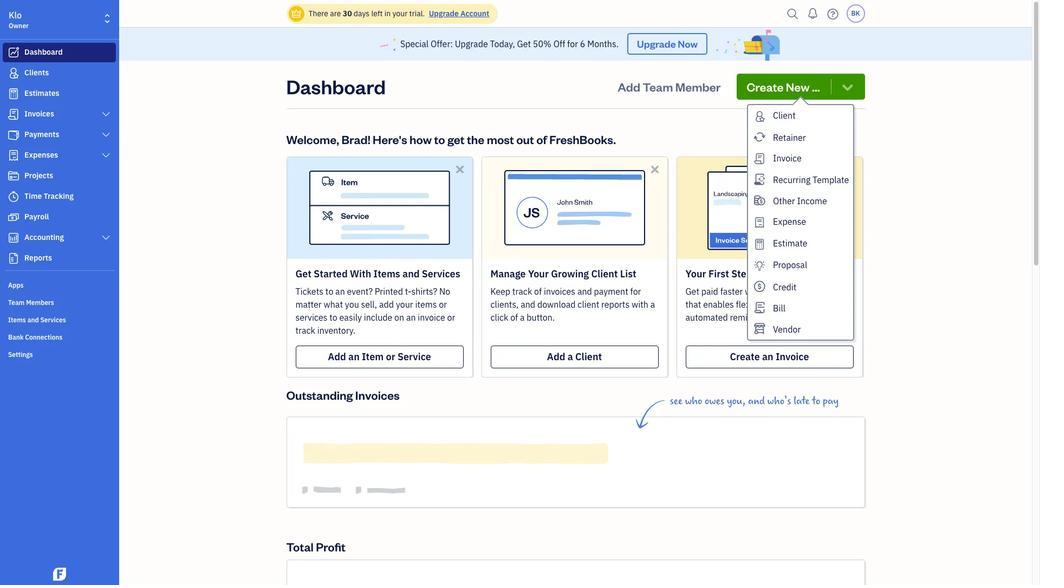 Task type: locate. For each thing, give the bounding box(es) containing it.
for down the list at right
[[630, 286, 641, 297]]

a
[[650, 299, 655, 310], [520, 312, 525, 323], [568, 350, 573, 363]]

other
[[773, 196, 795, 207]]

and inside the get paid faster with an invoice template that enables flexible payment options and automated reminders—and looks great.
[[834, 299, 848, 310]]

expenses
[[24, 150, 58, 160]]

payment
[[594, 286, 628, 297], [766, 299, 801, 310]]

track right keep
[[512, 286, 532, 297]]

1 horizontal spatial invoice
[[775, 286, 803, 297]]

your down t-
[[396, 299, 413, 310]]

1 horizontal spatial team
[[643, 79, 673, 94]]

invoice inside tickets to an event? printed t-shirts? no matter what you sell, add your items or services to easily include on an invoice or track inventory.
[[418, 312, 445, 323]]

are
[[330, 9, 341, 18]]

services up no
[[422, 267, 460, 280]]

t-
[[405, 286, 411, 297]]

0 horizontal spatial add
[[328, 350, 346, 363]]

you,
[[727, 395, 745, 407]]

with inside keep track of invoices and payment for clients, and download client reports with a click of a button.
[[632, 299, 648, 310]]

track down services
[[295, 325, 315, 336]]

invoice down items
[[418, 312, 445, 323]]

get inside the get paid faster with an invoice template that enables flexible payment options and automated reminders—and looks great.
[[685, 286, 699, 297]]

0 horizontal spatial dashboard
[[24, 47, 63, 57]]

to
[[434, 131, 445, 147], [325, 286, 333, 297], [329, 312, 337, 323], [812, 395, 820, 407]]

days
[[354, 9, 369, 18]]

recurring
[[773, 175, 810, 186]]

items and services link
[[3, 311, 116, 328]]

1 vertical spatial payment
[[766, 299, 801, 310]]

1 horizontal spatial dismiss image
[[649, 163, 661, 175]]

1 your from the left
[[528, 267, 549, 280]]

create for create an invoice
[[730, 350, 760, 363]]

matter
[[295, 299, 322, 310]]

go to help image
[[824, 6, 841, 22]]

add down button.
[[547, 350, 565, 363]]

add down inventory.
[[328, 350, 346, 363]]

upgrade
[[429, 9, 459, 18], [637, 38, 676, 50], [455, 39, 488, 49]]

owner
[[9, 22, 29, 30]]

1 horizontal spatial for
[[630, 286, 641, 297]]

team left member
[[643, 79, 673, 94]]

get
[[517, 39, 531, 49], [295, 267, 312, 280], [685, 286, 699, 297]]

chevron large down image up projects link on the left top of the page
[[101, 151, 111, 160]]

0 horizontal spatial team
[[8, 298, 25, 307]]

offer:
[[431, 39, 453, 49]]

1 horizontal spatial your
[[685, 267, 706, 280]]

paid
[[701, 286, 718, 297]]

bank connections
[[8, 333, 62, 341]]

dismiss image for get started with items and services
[[454, 163, 466, 175]]

dismiss image
[[844, 163, 856, 175]]

total
[[286, 539, 314, 554]]

0 horizontal spatial invoice
[[418, 312, 445, 323]]

get left 50%
[[517, 39, 531, 49]]

add
[[618, 79, 640, 94], [328, 350, 346, 363], [547, 350, 565, 363]]

event?
[[347, 286, 373, 297]]

0 vertical spatial invoice
[[773, 153, 802, 163]]

list
[[620, 267, 636, 280]]

0 horizontal spatial payment
[[594, 286, 628, 297]]

now
[[678, 38, 698, 50]]

get
[[447, 131, 465, 147]]

pay
[[823, 395, 839, 407]]

retainer button
[[748, 127, 853, 148]]

an down toward at the top of page
[[764, 286, 773, 297]]

freshbooks image
[[51, 568, 68, 581]]

your up invoices
[[528, 267, 549, 280]]

0 vertical spatial a
[[650, 299, 655, 310]]

get up tickets
[[295, 267, 312, 280]]

bk button
[[846, 4, 865, 23]]

chart image
[[7, 232, 20, 243]]

click
[[490, 312, 508, 323]]

1 horizontal spatial a
[[568, 350, 573, 363]]

2 vertical spatial a
[[568, 350, 573, 363]]

chevron large down image
[[101, 110, 111, 119], [101, 131, 111, 139], [101, 151, 111, 160], [101, 233, 111, 242]]

bank
[[8, 333, 24, 341]]

2 dismiss image from the left
[[649, 163, 661, 175]]

vendor
[[773, 324, 801, 335]]

add team member
[[618, 79, 721, 94]]

payment inside the get paid faster with an invoice template that enables flexible payment options and automated reminders—and looks great.
[[766, 299, 801, 310]]

chevron large down image up payments link
[[101, 110, 111, 119]]

1 vertical spatial for
[[630, 286, 641, 297]]

client up retainer
[[773, 110, 796, 121]]

0 vertical spatial team
[[643, 79, 673, 94]]

dashboard
[[24, 47, 63, 57], [286, 74, 386, 99]]

2 vertical spatial or
[[386, 350, 395, 363]]

chevron large down image inside payments link
[[101, 131, 111, 139]]

1 horizontal spatial get
[[517, 39, 531, 49]]

for left 6
[[567, 39, 578, 49]]

shirts?
[[411, 286, 437, 297]]

months.
[[587, 39, 619, 49]]

invoice up bill
[[775, 286, 803, 297]]

add
[[379, 299, 394, 310]]

add down the "months."
[[618, 79, 640, 94]]

button.
[[527, 312, 555, 323]]

clients
[[24, 68, 49, 77]]

credit button
[[748, 276, 853, 297]]

chevron large down image for expenses
[[101, 151, 111, 160]]

client
[[773, 110, 796, 121], [591, 267, 618, 280], [575, 350, 602, 363]]

with inside the get paid faster with an invoice template that enables flexible payment options and automated reminders—and looks great.
[[745, 286, 762, 297]]

team down apps
[[8, 298, 25, 307]]

1 dismiss image from the left
[[454, 163, 466, 175]]

1 horizontal spatial with
[[745, 286, 762, 297]]

your
[[392, 9, 407, 18], [396, 299, 413, 310]]

download
[[537, 299, 576, 310]]

toward
[[754, 267, 788, 280]]

settings link
[[3, 346, 116, 362]]

of left invoices
[[534, 286, 542, 297]]

of right the "out"
[[536, 131, 547, 147]]

keep track of invoices and payment for clients, and download client reports with a click of a button.
[[490, 286, 655, 323]]

and down team members
[[27, 316, 39, 324]]

0 vertical spatial dashboard
[[24, 47, 63, 57]]

a left button.
[[520, 312, 525, 323]]

2 horizontal spatial get
[[685, 286, 699, 297]]

invoices up payments
[[24, 109, 54, 119]]

1 horizontal spatial payment
[[766, 299, 801, 310]]

1 vertical spatial get
[[295, 267, 312, 280]]

left
[[371, 9, 383, 18]]

2 vertical spatial client
[[575, 350, 602, 363]]

get for get started with items and services
[[295, 267, 312, 280]]

notifications image
[[804, 3, 821, 24]]

easily
[[339, 312, 362, 323]]

timer image
[[7, 191, 20, 202]]

2 horizontal spatial add
[[618, 79, 640, 94]]

track inside tickets to an event? printed t-shirts? no matter what you sell, add your items or services to easily include on an invoice or track inventory.
[[295, 325, 315, 336]]

1 vertical spatial create
[[730, 350, 760, 363]]

3 chevron large down image from the top
[[101, 151, 111, 160]]

your up paid
[[685, 267, 706, 280]]

automated
[[685, 312, 728, 323]]

and inside main element
[[27, 316, 39, 324]]

reports link
[[3, 249, 116, 268]]

payment up reports
[[594, 286, 628, 297]]

0 horizontal spatial a
[[520, 312, 525, 323]]

0 horizontal spatial your
[[528, 267, 549, 280]]

4 chevron large down image from the top
[[101, 233, 111, 242]]

faster
[[720, 286, 743, 297]]

your first step toward getting paid
[[685, 267, 846, 280]]

add inside button
[[618, 79, 640, 94]]

1 vertical spatial with
[[632, 299, 648, 310]]

1 chevron large down image from the top
[[101, 110, 111, 119]]

30
[[343, 9, 352, 18]]

1 vertical spatial track
[[295, 325, 315, 336]]

you
[[345, 299, 359, 310]]

chevron large down image up expenses 'link'
[[101, 131, 111, 139]]

chevrondown image
[[840, 79, 855, 94]]

and up great.
[[834, 299, 848, 310]]

estimate
[[773, 238, 807, 249]]

items up printed in the left of the page
[[374, 267, 400, 280]]

service
[[398, 350, 431, 363]]

invoice image
[[7, 109, 20, 120]]

create left new
[[747, 79, 784, 94]]

create new … button
[[737, 74, 865, 100]]

0 horizontal spatial get
[[295, 267, 312, 280]]

proposal
[[773, 260, 807, 270]]

payment down credit
[[766, 299, 801, 310]]

chevron large down image inside expenses 'link'
[[101, 151, 111, 160]]

invoices down add an item or service link
[[355, 387, 400, 402]]

reminders—and
[[730, 312, 791, 323]]

chevron large down image inside invoices link
[[101, 110, 111, 119]]

welcome, brad! here's how to get the most out of freshbooks.
[[286, 131, 616, 147]]

get up that
[[685, 286, 699, 297]]

and up client at the bottom right
[[577, 286, 592, 297]]

1 horizontal spatial add
[[547, 350, 565, 363]]

0 vertical spatial invoices
[[24, 109, 54, 119]]

a right reports
[[650, 299, 655, 310]]

your right in
[[392, 9, 407, 18]]

a down keep track of invoices and payment for clients, and download client reports with a click of a button.
[[568, 350, 573, 363]]

retainer
[[773, 132, 806, 143]]

items inside main element
[[8, 316, 26, 324]]

1 vertical spatial items
[[8, 316, 26, 324]]

1 horizontal spatial track
[[512, 286, 532, 297]]

dashboard link
[[3, 43, 116, 62]]

items up bank
[[8, 316, 26, 324]]

money image
[[7, 212, 20, 223]]

0 horizontal spatial track
[[295, 325, 315, 336]]

with right reports
[[632, 299, 648, 310]]

1 vertical spatial invoice
[[418, 312, 445, 323]]

0 horizontal spatial dismiss image
[[454, 163, 466, 175]]

create for create new …
[[747, 79, 784, 94]]

1 vertical spatial services
[[40, 316, 66, 324]]

track inside keep track of invoices and payment for clients, and download client reports with a click of a button.
[[512, 286, 532, 297]]

upgrade now
[[637, 38, 698, 50]]

0 horizontal spatial with
[[632, 299, 648, 310]]

1 vertical spatial a
[[520, 312, 525, 323]]

1 vertical spatial your
[[396, 299, 413, 310]]

chevron large down image down payroll link
[[101, 233, 111, 242]]

0 vertical spatial items
[[374, 267, 400, 280]]

who
[[685, 395, 702, 407]]

1 vertical spatial team
[[8, 298, 25, 307]]

0 vertical spatial invoice
[[775, 286, 803, 297]]

1 horizontal spatial invoices
[[355, 387, 400, 402]]

project image
[[7, 171, 20, 181]]

0 horizontal spatial invoices
[[24, 109, 54, 119]]

create an invoice link
[[685, 345, 853, 368]]

invoice down vendor
[[776, 350, 809, 363]]

0 horizontal spatial services
[[40, 316, 66, 324]]

bk
[[851, 9, 860, 17]]

an left "item"
[[348, 350, 360, 363]]

late
[[794, 395, 810, 407]]

upgrade right "offer:" on the left top of the page
[[455, 39, 488, 49]]

freshbooks.
[[549, 131, 616, 147]]

create an invoice
[[730, 350, 809, 363]]

see who owes you, and who's late to pay
[[670, 395, 839, 407]]

crown image
[[291, 8, 302, 19]]

0 horizontal spatial items
[[8, 316, 26, 324]]

0 vertical spatial create
[[747, 79, 784, 94]]

0 vertical spatial with
[[745, 286, 762, 297]]

services up bank connections link
[[40, 316, 66, 324]]

to down what on the left of page
[[329, 312, 337, 323]]

member
[[675, 79, 721, 94]]

2 vertical spatial get
[[685, 286, 699, 297]]

on
[[394, 312, 404, 323]]

of right "click"
[[510, 312, 518, 323]]

0 vertical spatial services
[[422, 267, 460, 280]]

client down client at the bottom right
[[575, 350, 602, 363]]

upgrade left now at the right
[[637, 38, 676, 50]]

welcome,
[[286, 131, 339, 147]]

2 chevron large down image from the top
[[101, 131, 111, 139]]

chevron large down image inside accounting link
[[101, 233, 111, 242]]

here's
[[373, 131, 407, 147]]

upgrade now link
[[627, 33, 707, 55]]

invoice down retainer
[[773, 153, 802, 163]]

1 horizontal spatial services
[[422, 267, 460, 280]]

get started with items and services
[[295, 267, 460, 280]]

add an item or service
[[328, 350, 431, 363]]

0 vertical spatial for
[[567, 39, 578, 49]]

create down "reminders—and"
[[730, 350, 760, 363]]

2 horizontal spatial a
[[650, 299, 655, 310]]

add an item or service link
[[295, 345, 463, 368]]

expense image
[[7, 150, 20, 161]]

item
[[362, 350, 384, 363]]

to left get
[[434, 131, 445, 147]]

0 vertical spatial track
[[512, 286, 532, 297]]

create inside dropdown button
[[747, 79, 784, 94]]

client left the list at right
[[591, 267, 618, 280]]

1 horizontal spatial dashboard
[[286, 74, 386, 99]]

and right you,
[[748, 395, 765, 407]]

track
[[512, 286, 532, 297], [295, 325, 315, 336]]

sell,
[[361, 299, 377, 310]]

0 vertical spatial client
[[773, 110, 796, 121]]

with up 'flexible'
[[745, 286, 762, 297]]

clients,
[[490, 299, 519, 310]]

team inside main element
[[8, 298, 25, 307]]

0 vertical spatial payment
[[594, 286, 628, 297]]

dismiss image
[[454, 163, 466, 175], [649, 163, 661, 175]]



Task type: describe. For each thing, give the bounding box(es) containing it.
chevron large down image for invoices
[[101, 110, 111, 119]]

payments link
[[3, 125, 116, 145]]

payment inside keep track of invoices and payment for clients, and download client reports with a click of a button.
[[594, 286, 628, 297]]

0 vertical spatial get
[[517, 39, 531, 49]]

0 vertical spatial or
[[439, 299, 447, 310]]

invoice button
[[748, 148, 853, 169]]

your inside tickets to an event? printed t-shirts? no matter what you sell, add your items or services to easily include on an invoice or track inventory.
[[396, 299, 413, 310]]

items
[[415, 299, 437, 310]]

inventory.
[[317, 325, 356, 336]]

profit
[[316, 539, 346, 554]]

that
[[685, 299, 701, 310]]

manage your growing client list
[[490, 267, 636, 280]]

upgrade account link
[[427, 9, 489, 18]]

get for get paid faster with an invoice template that enables flexible payment options and automated reminders—and looks great.
[[685, 286, 699, 297]]

client button
[[748, 105, 853, 127]]

for inside keep track of invoices and payment for clients, and download client reports with a click of a button.
[[630, 286, 641, 297]]

no
[[439, 286, 450, 297]]

how
[[409, 131, 432, 147]]

invoices inside main element
[[24, 109, 54, 119]]

special
[[400, 39, 429, 49]]

clients link
[[3, 63, 116, 83]]

printed
[[375, 286, 403, 297]]

klo owner
[[9, 10, 29, 30]]

team members
[[8, 298, 54, 307]]

apps
[[8, 281, 24, 289]]

projects link
[[3, 166, 116, 186]]

payments
[[24, 129, 59, 139]]

vendor button
[[748, 319, 853, 340]]

options
[[803, 299, 832, 310]]

bill
[[773, 303, 785, 314]]

0 vertical spatial your
[[392, 9, 407, 18]]

invoices link
[[3, 105, 116, 124]]

with
[[350, 267, 371, 280]]

an right on at the left bottom
[[406, 312, 416, 323]]

add for add an item or service
[[328, 350, 346, 363]]

estimates link
[[3, 84, 116, 103]]

there are 30 days left in your trial. upgrade account
[[308, 9, 489, 18]]

most
[[487, 131, 514, 147]]

dashboard inside main element
[[24, 47, 63, 57]]

1 vertical spatial client
[[591, 267, 618, 280]]

other income
[[773, 196, 827, 207]]

great.
[[816, 312, 838, 323]]

started
[[314, 267, 348, 280]]

connections
[[25, 333, 62, 341]]

an down vendor
[[762, 350, 773, 363]]

members
[[26, 298, 54, 307]]

in
[[384, 9, 391, 18]]

out
[[516, 131, 534, 147]]

0 vertical spatial of
[[536, 131, 547, 147]]

accounting
[[24, 232, 64, 242]]

1 vertical spatial or
[[447, 312, 455, 323]]

client image
[[7, 68, 20, 79]]

dismiss image for manage your growing client list
[[649, 163, 661, 175]]

invoices
[[544, 286, 575, 297]]

today,
[[490, 39, 515, 49]]

template
[[813, 175, 849, 186]]

dashboard image
[[7, 47, 20, 58]]

…
[[812, 79, 820, 94]]

recurring template
[[773, 175, 849, 186]]

settings
[[8, 350, 33, 359]]

search image
[[784, 6, 801, 22]]

time tracking link
[[3, 187, 116, 206]]

trial.
[[409, 9, 425, 18]]

1 vertical spatial dashboard
[[286, 74, 386, 99]]

1 vertical spatial of
[[534, 286, 542, 297]]

team inside button
[[643, 79, 673, 94]]

income
[[797, 196, 827, 207]]

add a client link
[[490, 345, 658, 368]]

upgrade right trial.
[[429, 9, 459, 18]]

chevron large down image for accounting
[[101, 233, 111, 242]]

estimate image
[[7, 88, 20, 99]]

tickets to an event? printed t-shirts? no matter what you sell, add your items or services to easily include on an invoice or track inventory.
[[295, 286, 455, 336]]

looks
[[793, 312, 814, 323]]

services inside main element
[[40, 316, 66, 324]]

add for add a client
[[547, 350, 565, 363]]

to left pay at the right of page
[[812, 395, 820, 407]]

1 vertical spatial invoices
[[355, 387, 400, 402]]

what
[[324, 299, 343, 310]]

tracking
[[44, 191, 74, 201]]

other income button
[[748, 190, 853, 212]]

chevron large down image for payments
[[101, 131, 111, 139]]

who's
[[767, 395, 791, 407]]

invoice inside the get paid faster with an invoice template that enables flexible payment options and automated reminders—and looks great.
[[775, 286, 803, 297]]

expense button
[[748, 212, 853, 233]]

an inside the get paid faster with an invoice template that enables flexible payment options and automated reminders—and looks great.
[[764, 286, 773, 297]]

and up button.
[[521, 299, 535, 310]]

report image
[[7, 253, 20, 264]]

client inside button
[[773, 110, 796, 121]]

0 horizontal spatial for
[[567, 39, 578, 49]]

manage
[[490, 267, 526, 280]]

see
[[670, 395, 683, 407]]

1 horizontal spatial items
[[374, 267, 400, 280]]

an up what on the left of page
[[335, 286, 345, 297]]

estimates
[[24, 88, 59, 98]]

1 vertical spatial invoice
[[776, 350, 809, 363]]

2 your from the left
[[685, 267, 706, 280]]

time tracking
[[24, 191, 74, 201]]

first
[[708, 267, 729, 280]]

payment image
[[7, 129, 20, 140]]

template
[[805, 286, 840, 297]]

and up t-
[[403, 267, 420, 280]]

bank connections link
[[3, 329, 116, 345]]

credit
[[773, 282, 797, 293]]

invoice inside button
[[773, 153, 802, 163]]

paid
[[826, 267, 846, 280]]

2 vertical spatial of
[[510, 312, 518, 323]]

expenses link
[[3, 146, 116, 165]]

special offer: upgrade today, get 50% off for 6 months.
[[400, 39, 619, 49]]

owes
[[705, 395, 724, 407]]

outstanding
[[286, 387, 353, 402]]

items and services
[[8, 316, 66, 324]]

bill button
[[748, 297, 853, 319]]

to up what on the left of page
[[325, 286, 333, 297]]

main element
[[0, 0, 146, 585]]

add for add team member
[[618, 79, 640, 94]]

expense
[[773, 216, 806, 227]]



Task type: vqa. For each thing, say whether or not it's contained in the screenshot.
Invoiced
no



